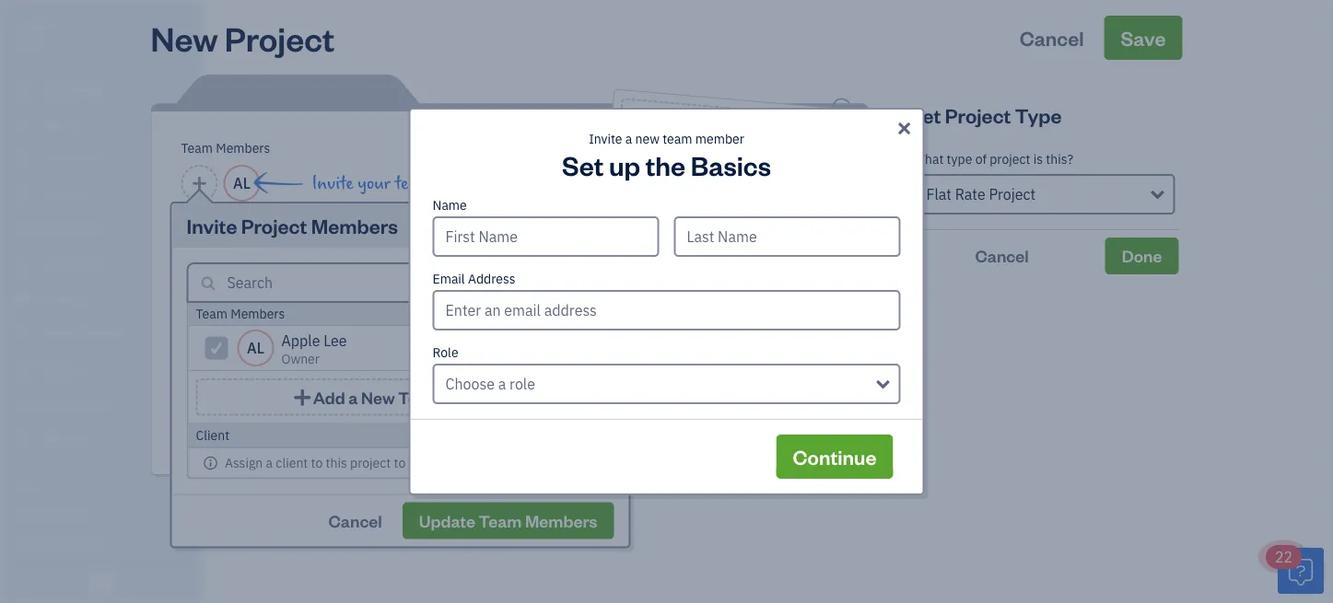 Task type: describe. For each thing, give the bounding box(es) containing it.
to for who
[[731, 282, 747, 304]]

a for assign a client to this project to invite them.
[[266, 454, 273, 472]]

project image
[[12, 290, 34, 309]]

a for assign a client
[[751, 157, 764, 182]]

owner inside apple lee owner
[[282, 351, 320, 368]]

apple lee owner
[[282, 331, 347, 368]]

a for invite a new team member set up the basics
[[626, 130, 633, 147]]

team members image
[[14, 507, 197, 522]]

0 vertical spatial cancel button
[[1004, 16, 1101, 60]]

new
[[636, 130, 660, 147]]

filter by role button
[[468, 274, 609, 291]]

Hourly Budget text field
[[794, 334, 847, 354]]

Project Name text field
[[174, 226, 681, 263]]

assign for assign as project manager
[[418, 306, 456, 323]]

invite for a
[[589, 130, 623, 147]]

as
[[459, 306, 472, 323]]

team up the services at the bottom left of page
[[196, 306, 228, 323]]

the inside invite a new team member set up the basics
[[646, 147, 686, 182]]

your
[[358, 173, 391, 194]]

choose for a
[[446, 375, 495, 394]]

cancel button for update team members
[[312, 503, 399, 540]]

end
[[174, 309, 196, 326]]

plus image
[[292, 388, 313, 407]]

add a service
[[279, 412, 369, 431]]

report image
[[12, 430, 34, 449]]

Choose a role field
[[433, 364, 901, 405]]

client inside the assign a client
[[766, 159, 817, 187]]

plus image for assign
[[666, 153, 689, 173]]

a for add a service
[[309, 412, 317, 431]]

type
[[1016, 102, 1062, 128]]

you're
[[738, 261, 785, 285]]

cancel button for done
[[910, 238, 1095, 275]]

client image
[[12, 115, 34, 134]]

of
[[976, 151, 987, 168]]

apple for owner
[[15, 16, 54, 35]]

project inside what type of project is this? element
[[990, 151, 1031, 168]]

update team members button
[[403, 503, 614, 540]]

team down role at the bottom of page
[[398, 387, 441, 408]]

freshbooks image
[[87, 574, 116, 596]]

total
[[780, 311, 809, 328]]

End date in  format text field
[[174, 334, 398, 354]]

what type of project is this?
[[914, 151, 1074, 168]]

invite
[[409, 454, 440, 472]]

owner inside apple owner
[[15, 37, 49, 52]]

service
[[321, 412, 369, 431]]

billing
[[787, 265, 834, 289]]

to for a
[[394, 454, 406, 472]]

0 horizontal spatial to
[[311, 454, 323, 472]]

cancel for update team members
[[329, 510, 382, 532]]

Enter an email address text field
[[433, 290, 901, 331]]

expense image
[[12, 255, 34, 274]]

continue
[[793, 444, 877, 470]]

flat
[[484, 311, 506, 328]]

done
[[1122, 245, 1163, 267]]

assign for assign a client to this project to invite them.
[[225, 454, 263, 472]]

project inside choose who you're billing the project to
[[679, 278, 729, 302]]

project for invite
[[241, 212, 307, 239]]

client
[[276, 454, 308, 472]]

set up the basics dialog
[[0, 86, 1334, 518]]

role for choose a role
[[510, 375, 536, 394]]

add for add a service
[[279, 412, 306, 431]]

assign a client to this project to invite them.
[[225, 454, 477, 472]]

this?
[[1047, 151, 1074, 168]]

team inside invite a new team member set up the basics
[[663, 130, 693, 147]]

choose a role
[[446, 375, 536, 394]]

add a new team member button
[[196, 379, 605, 416]]

rate
[[510, 311, 536, 328]]

a for choose a role
[[499, 375, 506, 394]]

close image
[[895, 117, 914, 139]]

0 vertical spatial set
[[910, 102, 942, 128]]

what type of project is this? element
[[910, 137, 1179, 230]]

a for add a new team member
[[349, 387, 358, 408]]

invoice image
[[12, 185, 34, 204]]

apps image
[[14, 477, 197, 492]]



Task type: vqa. For each thing, say whether or not it's contained in the screenshot.
caretDown "image"
yes



Task type: locate. For each thing, give the bounding box(es) containing it.
assign
[[691, 152, 749, 181], [418, 306, 456, 323], [225, 454, 263, 472]]

plus image for add
[[259, 410, 276, 432]]

done button
[[1106, 238, 1179, 275]]

add a service button
[[174, 405, 454, 438]]

a up service
[[349, 387, 358, 408]]

add inside "button"
[[279, 412, 306, 431]]

0 horizontal spatial role
[[510, 375, 536, 394]]

1 vertical spatial cancel
[[976, 245, 1029, 267]]

0 horizontal spatial client
[[196, 427, 230, 444]]

plus image
[[666, 153, 689, 173], [259, 410, 276, 432]]

invite down add team member icon
[[187, 212, 237, 239]]

project
[[990, 151, 1031, 168], [679, 278, 729, 302], [475, 306, 516, 323], [350, 454, 391, 472]]

0 horizontal spatial invite
[[187, 212, 237, 239]]

who
[[705, 258, 736, 281]]

cancel
[[1020, 24, 1085, 51], [976, 245, 1029, 267], [329, 510, 382, 532]]

add inside button
[[313, 387, 345, 408]]

0 horizontal spatial apple
[[15, 16, 54, 35]]

team
[[663, 130, 693, 147], [395, 173, 434, 194]]

cancel button
[[1004, 16, 1101, 60], [910, 238, 1095, 275], [312, 503, 399, 540]]

1 horizontal spatial info image
[[585, 307, 599, 322]]

the left who
[[651, 275, 676, 298]]

a inside the assign a client
[[751, 157, 764, 182]]

cancel button up type
[[1004, 16, 1101, 60]]

1 horizontal spatial team
[[663, 130, 693, 147]]

0 vertical spatial the
[[646, 147, 686, 182]]

update
[[419, 510, 476, 532]]

0 vertical spatial apple
[[15, 16, 54, 35]]

save button
[[1105, 16, 1183, 60]]

1 horizontal spatial new
[[361, 387, 395, 408]]

a
[[626, 130, 633, 147], [751, 157, 764, 182], [499, 375, 506, 394], [349, 387, 358, 408], [309, 412, 317, 431], [266, 454, 273, 472]]

payment image
[[12, 220, 34, 239]]

1 vertical spatial apple
[[282, 331, 320, 351]]

new
[[151, 16, 218, 59], [361, 387, 395, 408]]

2 vertical spatial cancel button
[[312, 503, 399, 540]]

to inside choose who you're billing the project to
[[731, 282, 747, 304]]

role
[[544, 274, 566, 291], [510, 375, 536, 394]]

role right 'by'
[[544, 274, 566, 291]]

apple up dashboard image
[[15, 16, 54, 35]]

to left this
[[311, 454, 323, 472]]

project for set
[[946, 102, 1012, 128]]

name
[[433, 197, 467, 214]]

1 vertical spatial assign
[[418, 306, 456, 323]]

caretdown image
[[594, 276, 609, 290]]

0 vertical spatial choose
[[653, 253, 703, 278]]

to
[[731, 282, 747, 304], [311, 454, 323, 472], [394, 454, 406, 472]]

apple owner
[[15, 16, 54, 52]]

1 vertical spatial al
[[247, 339, 264, 358]]

owner
[[15, 37, 49, 52], [282, 351, 320, 368]]

assign as project manager
[[418, 306, 570, 323]]

1 horizontal spatial owner
[[282, 351, 320, 368]]

1 vertical spatial team members
[[196, 306, 285, 323]]

services
[[174, 373, 233, 390]]

0 vertical spatial plus image
[[666, 153, 689, 173]]

Search text field
[[227, 272, 450, 294]]

estimate image
[[12, 150, 34, 169]]

choose inside choose who you're billing the project to
[[653, 253, 703, 278]]

update team members
[[419, 510, 598, 532]]

1 vertical spatial client
[[196, 427, 230, 444]]

is
[[1034, 151, 1044, 168]]

a down amount (usd) text field
[[499, 375, 506, 394]]

set left up
[[562, 147, 604, 182]]

lee
[[324, 331, 347, 351]]

0 vertical spatial info image
[[585, 307, 599, 322]]

choose left who
[[653, 253, 703, 278]]

invite for project
[[187, 212, 237, 239]]

new project
[[151, 16, 335, 59]]

new inside button
[[361, 387, 395, 408]]

a left client
[[266, 454, 273, 472]]

bank connections image
[[14, 566, 197, 581]]

1 vertical spatial new
[[361, 387, 395, 408]]

1 vertical spatial info image
[[203, 456, 218, 471]]

0 vertical spatial add
[[313, 387, 345, 408]]

filter
[[494, 274, 524, 291]]

2 vertical spatial assign
[[225, 454, 263, 472]]

assign a client
[[691, 152, 817, 187]]

member
[[445, 387, 509, 408]]

set
[[910, 102, 942, 128], [562, 147, 604, 182]]

members
[[216, 140, 270, 157], [311, 212, 398, 239], [231, 306, 285, 323], [525, 510, 598, 532]]

basics
[[691, 147, 772, 182]]

2 vertical spatial project
[[241, 212, 307, 239]]

role inside choose a role 'field'
[[510, 375, 536, 394]]

1 horizontal spatial role
[[544, 274, 566, 291]]

plus image right up
[[666, 153, 689, 173]]

0 horizontal spatial new
[[151, 16, 218, 59]]

Amount (USD) text field
[[484, 334, 525, 354]]

add team member image
[[191, 172, 208, 195]]

1 horizontal spatial assign
[[418, 306, 456, 323]]

client
[[766, 159, 817, 187], [196, 427, 230, 444]]

1 horizontal spatial invite
[[312, 173, 354, 194]]

1 horizontal spatial apple
[[282, 331, 320, 351]]

end date
[[174, 309, 226, 326]]

2 horizontal spatial assign
[[691, 152, 749, 181]]

info image down caretdown image
[[585, 307, 599, 322]]

cancel down what type of project is this? element
[[976, 245, 1029, 267]]

1 vertical spatial invite
[[312, 173, 354, 194]]

1 vertical spatial owner
[[282, 351, 320, 368]]

choose
[[653, 253, 703, 278], [446, 375, 495, 394]]

1 vertical spatial set
[[562, 147, 604, 182]]

project for new
[[225, 16, 335, 59]]

project right this
[[350, 454, 391, 472]]

owner up plus icon
[[282, 351, 320, 368]]

invite a new team member set up the basics
[[562, 130, 772, 182]]

this
[[326, 454, 347, 472]]

team right update at the left of the page
[[479, 510, 522, 532]]

al left apple lee owner
[[247, 339, 264, 358]]

timer image
[[12, 325, 34, 344]]

team right 'your'
[[395, 173, 434, 194]]

team right new
[[663, 130, 693, 147]]

choose inside choose a role 'field'
[[446, 375, 495, 394]]

invite your team
[[312, 173, 434, 194]]

1 vertical spatial cancel button
[[910, 238, 1095, 275]]

role for filter by role
[[544, 274, 566, 291]]

settings image
[[468, 276, 490, 290]]

cancel button down what type of project is this? element
[[910, 238, 1095, 275]]

invite for your
[[312, 173, 354, 194]]

members inside button
[[525, 510, 598, 532]]

cancel up type
[[1020, 24, 1085, 51]]

role
[[433, 344, 459, 361]]

plus image inside add a service "button"
[[259, 410, 276, 432]]

to left invite
[[394, 454, 406, 472]]

add
[[313, 387, 345, 408], [279, 412, 306, 431]]

date
[[199, 309, 226, 326]]

dashboard image
[[12, 80, 34, 99]]

money image
[[12, 360, 34, 379]]

0 vertical spatial role
[[544, 274, 566, 291]]

invite left 'your'
[[312, 173, 354, 194]]

0 vertical spatial invite
[[589, 130, 623, 147]]

2 horizontal spatial to
[[731, 282, 747, 304]]

0 vertical spatial al
[[233, 174, 251, 193]]

manager
[[519, 306, 570, 323]]

the inside choose who you're billing the project to
[[651, 275, 676, 298]]

project left "is"
[[990, 151, 1031, 168]]

0 vertical spatial client
[[766, 159, 817, 187]]

total hours
[[780, 311, 847, 328]]

email
[[433, 271, 465, 288]]

member
[[696, 130, 745, 147]]

project right as
[[475, 306, 516, 323]]

info image
[[585, 307, 599, 322], [203, 456, 218, 471]]

1 vertical spatial role
[[510, 375, 536, 394]]

add for add a new team member
[[313, 387, 345, 408]]

1 horizontal spatial choose
[[653, 253, 703, 278]]

owner up dashboard image
[[15, 37, 49, 52]]

client down the services at the bottom left of page
[[196, 427, 230, 444]]

add a new team member
[[313, 387, 509, 408]]

assign for assign a client
[[691, 152, 749, 181]]

items and services image
[[14, 536, 197, 551]]

team
[[181, 140, 213, 157], [196, 306, 228, 323], [398, 387, 441, 408], [479, 510, 522, 532]]

0 horizontal spatial assign
[[225, 454, 263, 472]]

0 horizontal spatial plus image
[[259, 410, 276, 432]]

the right up
[[646, 147, 686, 182]]

assign a client button
[[611, 98, 872, 239]]

add down plus icon
[[279, 412, 306, 431]]

apple left lee
[[282, 331, 320, 351]]

0 horizontal spatial owner
[[15, 37, 49, 52]]

0 vertical spatial team members
[[181, 140, 270, 157]]

0 horizontal spatial add
[[279, 412, 306, 431]]

project
[[225, 16, 335, 59], [946, 102, 1012, 128], [241, 212, 307, 239]]

the
[[646, 147, 686, 182], [651, 275, 676, 298]]

1 vertical spatial add
[[279, 412, 306, 431]]

filter by role
[[494, 274, 566, 291]]

1 horizontal spatial client
[[766, 159, 817, 187]]

1 vertical spatial team
[[395, 173, 434, 194]]

Last Name text field
[[674, 217, 901, 257]]

invite left new
[[589, 130, 623, 147]]

team members up end date in  format text field
[[196, 306, 285, 323]]

al right add team member icon
[[233, 174, 251, 193]]

2 vertical spatial cancel
[[329, 510, 382, 532]]

email address
[[433, 271, 516, 288]]

role down amount (usd) text field
[[510, 375, 536, 394]]

address
[[468, 271, 516, 288]]

0 vertical spatial owner
[[15, 37, 49, 52]]

al
[[233, 174, 251, 193], [247, 339, 264, 358]]

a down plus icon
[[309, 412, 317, 431]]

to down who
[[731, 282, 747, 304]]

a inside "button"
[[309, 412, 317, 431]]

choose who you're billing the project to
[[651, 253, 834, 304]]

assign left client
[[225, 454, 263, 472]]

1 vertical spatial the
[[651, 275, 676, 298]]

apple inside the main element
[[15, 16, 54, 35]]

a inside 'field'
[[499, 375, 506, 394]]

cancel down assign a client to this project to invite them.
[[329, 510, 382, 532]]

1 horizontal spatial set
[[910, 102, 942, 128]]

0 vertical spatial cancel
[[1020, 24, 1085, 51]]

chart image
[[12, 395, 34, 414]]

apple
[[15, 16, 54, 35], [282, 331, 320, 351]]

a left new
[[626, 130, 633, 147]]

invite project members
[[187, 212, 398, 239]]

0 vertical spatial team
[[663, 130, 693, 147]]

choose for who
[[653, 253, 703, 278]]

what
[[914, 151, 944, 168]]

assign inside the assign a client
[[691, 152, 749, 181]]

a inside invite a new team member set up the basics
[[626, 130, 633, 147]]

1 vertical spatial project
[[946, 102, 1012, 128]]

flat rate
[[484, 311, 536, 328]]

apple for lee
[[282, 331, 320, 351]]

continue button
[[777, 435, 894, 479]]

cancel for done
[[976, 245, 1029, 267]]

2 horizontal spatial invite
[[589, 130, 623, 147]]

hours
[[812, 311, 847, 328]]

1 horizontal spatial plus image
[[666, 153, 689, 173]]

First Name text field
[[433, 217, 660, 257]]

1 horizontal spatial add
[[313, 387, 345, 408]]

by
[[527, 274, 541, 291]]

a up last name 'text field'
[[751, 157, 764, 182]]

apple inside apple lee owner
[[282, 331, 320, 351]]

set inside invite a new team member set up the basics
[[562, 147, 604, 182]]

0 horizontal spatial set
[[562, 147, 604, 182]]

1 vertical spatial plus image
[[259, 410, 276, 432]]

save
[[1121, 24, 1167, 51]]

plus image left add a service
[[259, 410, 276, 432]]

0 horizontal spatial choose
[[446, 375, 495, 394]]

0 vertical spatial assign
[[691, 152, 749, 181]]

2 vertical spatial invite
[[187, 212, 237, 239]]

0 vertical spatial new
[[151, 16, 218, 59]]

invite inside invite a new team member set up the basics
[[589, 130, 623, 147]]

team up add team member icon
[[181, 140, 213, 157]]

0 horizontal spatial team
[[395, 173, 434, 194]]

invite
[[589, 130, 623, 147], [312, 173, 354, 194], [187, 212, 237, 239]]

info image left client
[[203, 456, 218, 471]]

1 horizontal spatial to
[[394, 454, 406, 472]]

set project type
[[910, 102, 1062, 128]]

add up add a service
[[313, 387, 345, 408]]

set up what
[[910, 102, 942, 128]]

assign left as
[[418, 306, 456, 323]]

Project Description text field
[[174, 276, 681, 298]]

client up last name 'text field'
[[766, 159, 817, 187]]

assign down member
[[691, 152, 749, 181]]

cancel button down assign a client to this project to invite them.
[[312, 503, 399, 540]]

choose down role at the bottom of page
[[446, 375, 495, 394]]

0 vertical spatial project
[[225, 16, 335, 59]]

type
[[947, 151, 973, 168]]

up
[[609, 147, 641, 182]]

1 vertical spatial choose
[[446, 375, 495, 394]]

0 horizontal spatial info image
[[203, 456, 218, 471]]

team members
[[181, 140, 270, 157], [196, 306, 285, 323]]

main element
[[0, 0, 249, 604]]

plus image inside assign a client button
[[666, 153, 689, 173]]

project left 'you're'
[[679, 278, 729, 302]]

them.
[[443, 454, 477, 472]]

team members up add team member icon
[[181, 140, 270, 157]]



